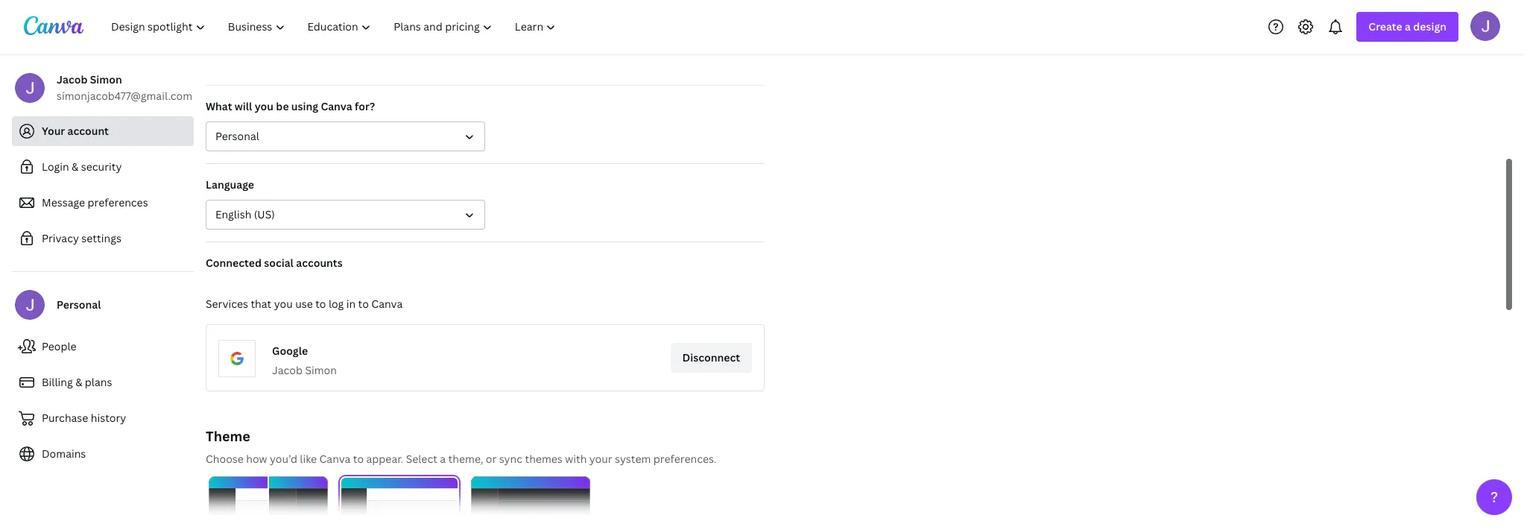 Task type: describe. For each thing, give the bounding box(es) containing it.
security
[[81, 160, 122, 174]]

what
[[206, 99, 232, 113]]

that
[[251, 297, 272, 311]]

personal inside "button"
[[215, 129, 259, 143]]

jacob simon simonjacob477@gmail.com
[[57, 72, 192, 103]]

history
[[91, 411, 126, 425]]

purchase
[[42, 411, 88, 425]]

you for that
[[274, 297, 293, 311]]

social
[[264, 256, 294, 270]]

people
[[42, 339, 76, 353]]

create
[[1369, 19, 1403, 34]]

privacy settings link
[[12, 224, 194, 253]]

disconnect
[[683, 350, 740, 365]]

google
[[272, 344, 308, 358]]

& for login
[[72, 160, 79, 174]]

billing & plans link
[[12, 368, 194, 397]]

message
[[42, 195, 85, 210]]

jacob simon image
[[1471, 11, 1501, 41]]

how
[[246, 452, 267, 466]]

create a design button
[[1357, 12, 1459, 42]]

google jacob simon
[[272, 344, 337, 377]]

a inside theme choose how you'd like canva to appear. select a theme, or sync themes with your system preferences.
[[440, 452, 446, 466]]

simon inside jacob simon simonjacob477@gmail.com
[[90, 72, 122, 86]]

accounts
[[296, 256, 343, 270]]

connected
[[206, 256, 262, 270]]

connected social accounts
[[206, 256, 343, 270]]

jacob inside google jacob simon
[[272, 363, 303, 377]]

sync
[[499, 452, 523, 466]]

canva for theme
[[320, 452, 351, 466]]

for?
[[355, 99, 375, 113]]

language
[[206, 177, 254, 192]]

english (us)
[[215, 207, 275, 221]]

message preferences link
[[12, 188, 194, 218]]

to left log
[[315, 297, 326, 311]]

plans
[[85, 375, 112, 389]]

preferences.
[[654, 452, 717, 466]]

purchase history
[[42, 411, 126, 425]]

appear.
[[366, 452, 404, 466]]

(us)
[[254, 207, 275, 221]]

themes
[[525, 452, 563, 466]]

account
[[67, 124, 109, 138]]

message preferences
[[42, 195, 148, 210]]

you'd
[[270, 452, 297, 466]]

log
[[329, 297, 344, 311]]

billing & plans
[[42, 375, 112, 389]]



Task type: vqa. For each thing, say whether or not it's contained in the screenshot.
Category button
no



Task type: locate. For each thing, give the bounding box(es) containing it.
settings
[[81, 231, 121, 245]]

privacy
[[42, 231, 79, 245]]

simon up simonjacob477@gmail.com
[[90, 72, 122, 86]]

edit button
[[705, 43, 765, 73]]

purchase history link
[[12, 403, 194, 433]]

login & security link
[[12, 152, 194, 182]]

& for billing
[[75, 375, 82, 389]]

you left use
[[274, 297, 293, 311]]

canva inside theme choose how you'd like canva to appear. select a theme, or sync themes with your system preferences.
[[320, 452, 351, 466]]

& right "login"
[[72, 160, 79, 174]]

0 vertical spatial &
[[72, 160, 79, 174]]

2 vertical spatial canva
[[320, 452, 351, 466]]

simon
[[90, 72, 122, 86], [305, 363, 337, 377]]

services
[[206, 297, 248, 311]]

1 vertical spatial you
[[274, 297, 293, 311]]

disconnect button
[[671, 343, 752, 373]]

privacy settings
[[42, 231, 121, 245]]

theme,
[[449, 452, 483, 466]]

a
[[1405, 19, 1411, 34], [440, 452, 446, 466]]

choose
[[206, 452, 244, 466]]

to left appear.
[[353, 452, 364, 466]]

a inside dropdown button
[[1405, 19, 1411, 34]]

design
[[1414, 19, 1447, 34]]

be
[[276, 99, 289, 113]]

personal up people
[[57, 297, 101, 312]]

what will you be using canva for?
[[206, 99, 375, 113]]

1 horizontal spatial personal
[[215, 129, 259, 143]]

personal
[[215, 129, 259, 143], [57, 297, 101, 312]]

simonjacob477@gmail.com
[[57, 89, 192, 103]]

canva right like
[[320, 452, 351, 466]]

billing
[[42, 375, 73, 389]]

preferences
[[88, 195, 148, 210]]

0 horizontal spatial a
[[440, 452, 446, 466]]

people link
[[12, 332, 194, 362]]

to inside theme choose how you'd like canva to appear. select a theme, or sync themes with your system preferences.
[[353, 452, 364, 466]]

jacob up your account
[[57, 72, 88, 86]]

0 horizontal spatial personal
[[57, 297, 101, 312]]

select
[[406, 452, 438, 466]]

&
[[72, 160, 79, 174], [75, 375, 82, 389]]

1 vertical spatial a
[[440, 452, 446, 466]]

you left be
[[255, 99, 274, 113]]

canva left for?
[[321, 99, 352, 113]]

1 vertical spatial &
[[75, 375, 82, 389]]

simon down google
[[305, 363, 337, 377]]

domains link
[[12, 439, 194, 469]]

to right in
[[358, 297, 369, 311]]

you for will
[[255, 99, 274, 113]]

theme choose how you'd like canva to appear. select a theme, or sync themes with your system preferences.
[[206, 427, 717, 466]]

will
[[235, 99, 252, 113]]

0 vertical spatial canva
[[321, 99, 352, 113]]

0 vertical spatial jacob
[[57, 72, 88, 86]]

Personal button
[[206, 122, 485, 151]]

with
[[565, 452, 587, 466]]

top level navigation element
[[101, 12, 569, 42]]

1 horizontal spatial a
[[1405, 19, 1411, 34]]

to
[[315, 297, 326, 311], [358, 297, 369, 311], [353, 452, 364, 466]]

using
[[291, 99, 318, 113]]

canva for what
[[321, 99, 352, 113]]

Language: English (US) button
[[206, 200, 485, 230]]

jacob inside jacob simon simonjacob477@gmail.com
[[57, 72, 88, 86]]

login & security
[[42, 160, 122, 174]]

0 horizontal spatial jacob
[[57, 72, 88, 86]]

your account link
[[12, 116, 194, 146]]

english
[[215, 207, 252, 221]]

your
[[590, 452, 613, 466]]

in
[[346, 297, 356, 311]]

personal down will
[[215, 129, 259, 143]]

1 vertical spatial personal
[[57, 297, 101, 312]]

your account
[[42, 124, 109, 138]]

0 vertical spatial personal
[[215, 129, 259, 143]]

jacob down google
[[272, 363, 303, 377]]

1 horizontal spatial jacob
[[272, 363, 303, 377]]

a left design
[[1405, 19, 1411, 34]]

services that you use to log in to canva
[[206, 297, 403, 311]]

canva
[[321, 99, 352, 113], [372, 297, 403, 311], [320, 452, 351, 466]]

use
[[295, 297, 313, 311]]

login
[[42, 160, 69, 174]]

jacob
[[57, 72, 88, 86], [272, 363, 303, 377]]

a right select
[[440, 452, 446, 466]]

domains
[[42, 447, 86, 461]]

1 vertical spatial canva
[[372, 297, 403, 311]]

0 horizontal spatial simon
[[90, 72, 122, 86]]

you
[[255, 99, 274, 113], [274, 297, 293, 311]]

0 vertical spatial a
[[1405, 19, 1411, 34]]

theme
[[206, 427, 250, 445]]

system
[[615, 452, 651, 466]]

canva right in
[[372, 297, 403, 311]]

1 vertical spatial simon
[[305, 363, 337, 377]]

1 vertical spatial jacob
[[272, 363, 303, 377]]

0 vertical spatial simon
[[90, 72, 122, 86]]

create a design
[[1369, 19, 1447, 34]]

0 vertical spatial you
[[255, 99, 274, 113]]

like
[[300, 452, 317, 466]]

your
[[42, 124, 65, 138]]

or
[[486, 452, 497, 466]]

edit
[[725, 51, 745, 65]]

None button
[[209, 476, 328, 527], [340, 476, 459, 527], [471, 476, 590, 527], [209, 476, 328, 527], [340, 476, 459, 527], [471, 476, 590, 527]]

simon inside google jacob simon
[[305, 363, 337, 377]]

& left plans
[[75, 375, 82, 389]]

1 horizontal spatial simon
[[305, 363, 337, 377]]



